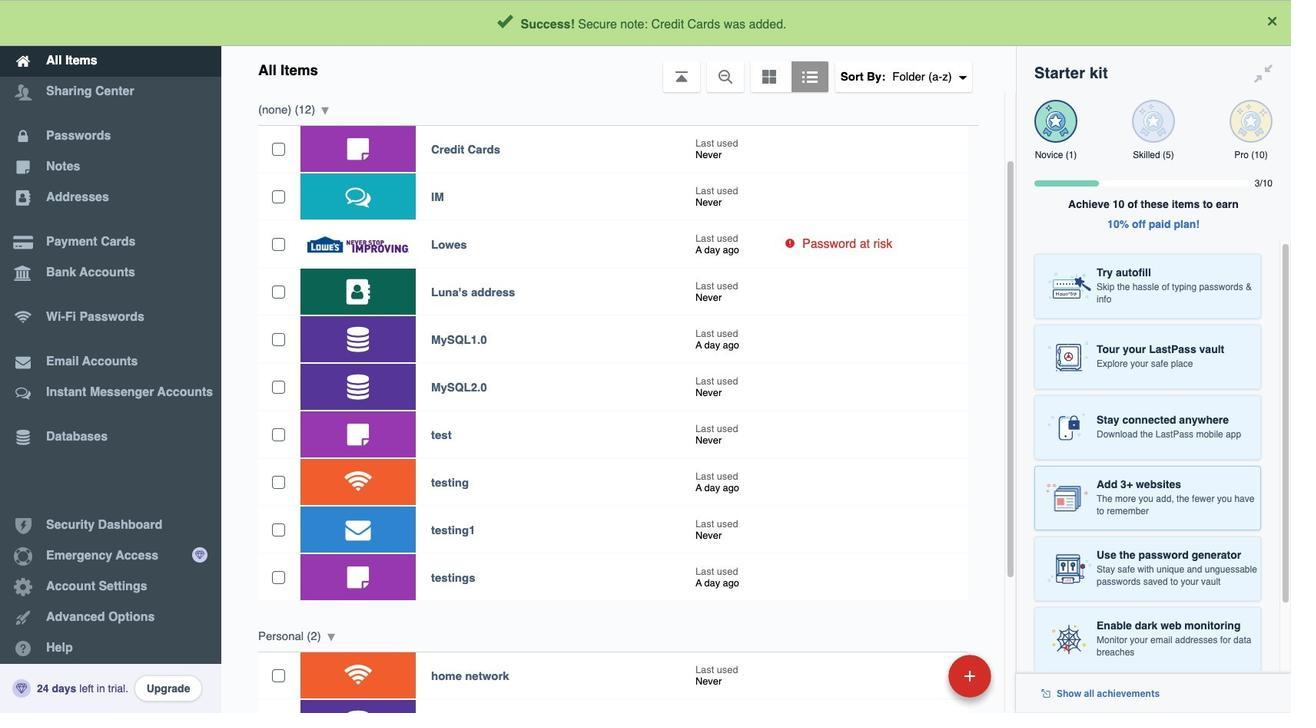 Task type: locate. For each thing, give the bounding box(es) containing it.
Search search field
[[370, 6, 984, 40]]

new item element
[[843, 655, 997, 699]]

alert
[[0, 0, 1291, 46]]

vault options navigation
[[221, 46, 1016, 92]]



Task type: vqa. For each thing, say whether or not it's contained in the screenshot.
new item navigation
yes



Task type: describe. For each thing, give the bounding box(es) containing it.
new item navigation
[[843, 651, 1001, 714]]

main navigation navigation
[[0, 0, 221, 714]]

search my vault text field
[[370, 6, 984, 40]]



